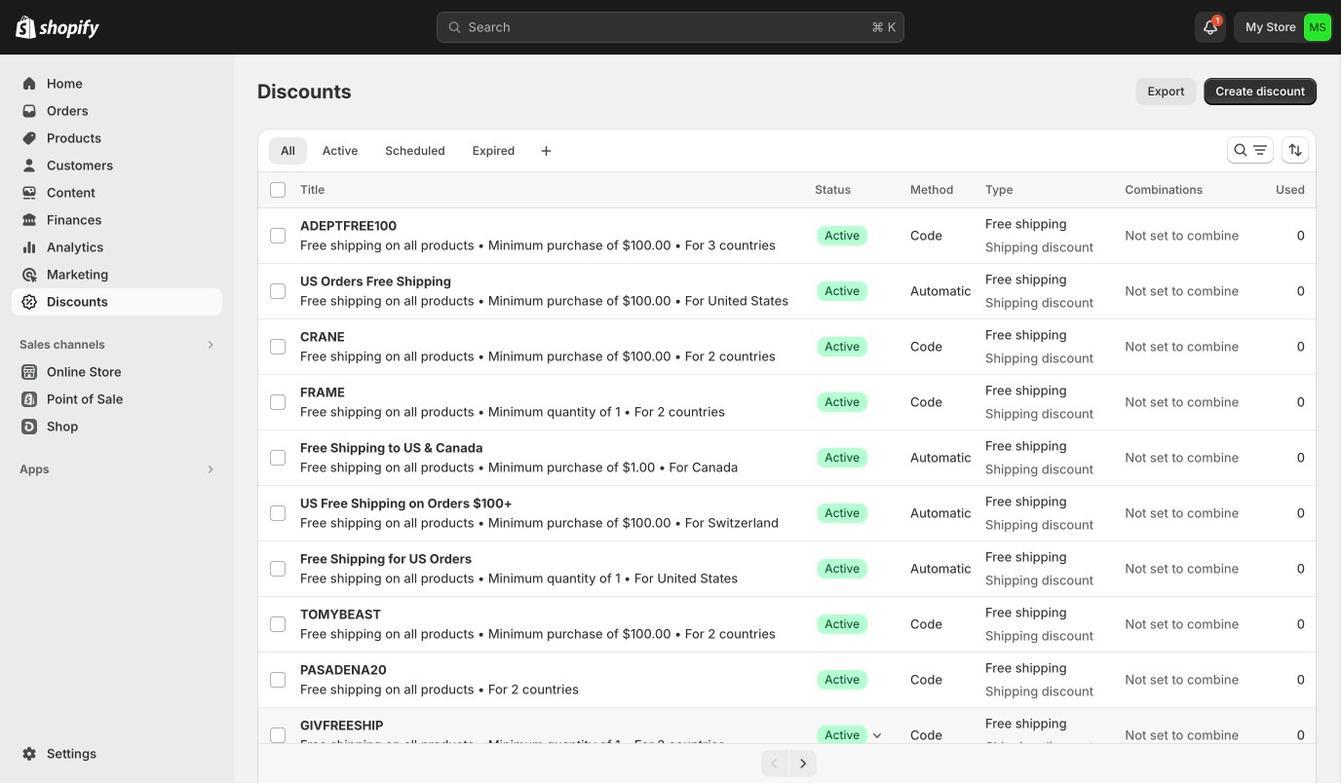Task type: describe. For each thing, give the bounding box(es) containing it.
0 horizontal spatial shopify image
[[16, 15, 36, 39]]

pagination element
[[257, 744, 1317, 784]]



Task type: vqa. For each thing, say whether or not it's contained in the screenshot.
text box
no



Task type: locate. For each thing, give the bounding box(es) containing it.
1 horizontal spatial shopify image
[[39, 19, 99, 39]]

tab list
[[265, 137, 531, 165]]

my store image
[[1305, 14, 1332, 41]]

shopify image
[[16, 15, 36, 39], [39, 19, 99, 39]]



